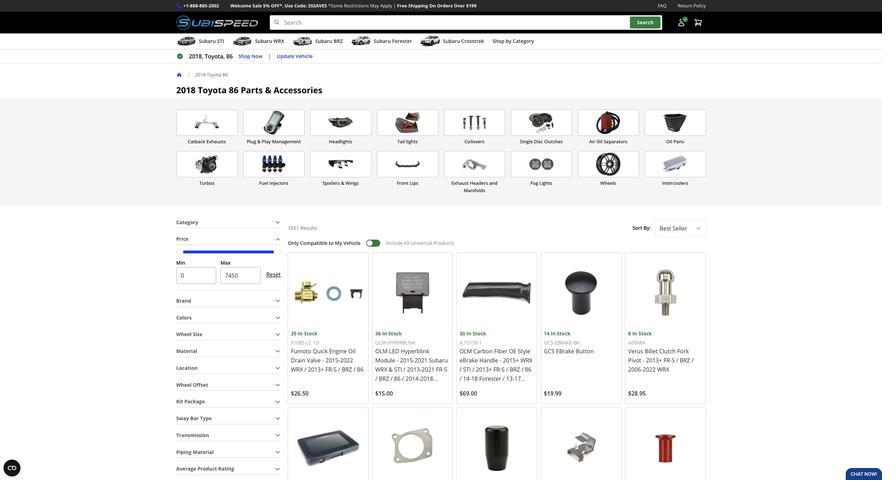 Task type: locate. For each thing, give the bounding box(es) containing it.
olm up ebrake
[[460, 348, 472, 356]]

in inside 35 in stock f108s-lc-10 fumoto quick engine oil drain valve - 2015-2022 wrx / 2013+ fr-s / brz / 86
[[298, 331, 303, 337]]

package
[[185, 399, 205, 405]]

2021 down hyperblink
[[415, 357, 428, 365]]

& left wings on the left top of the page
[[341, 180, 345, 186]]

wrx up the update
[[274, 38, 284, 44]]

oil right engine
[[348, 348, 356, 356]]

+1-888-885-2002 link
[[183, 2, 219, 10]]

brand
[[176, 298, 191, 304]]

wheel
[[176, 331, 192, 338], [176, 382, 192, 388]]

shop now link
[[239, 52, 263, 60]]

2 vertical spatial 2018
[[420, 375, 433, 383]]

clutch
[[660, 348, 676, 356]]

0 vertical spatial |
[[394, 2, 396, 9]]

2 in from the left
[[382, 331, 387, 337]]

1 horizontal spatial 2013+
[[476, 366, 492, 374]]

4 in from the left
[[551, 331, 556, 337]]

shop left by
[[493, 38, 505, 44]]

and
[[489, 180, 498, 186]]

subaru right a subaru brz thumbnail image
[[315, 38, 332, 44]]

2013+ down handle
[[476, 366, 492, 374]]

wheels image
[[578, 152, 639, 177]]

lights
[[406, 138, 418, 145]]

oil right air
[[597, 138, 603, 145]]

front lips image
[[377, 152, 438, 177]]

material up "location"
[[176, 348, 197, 355]]

subaru brz button
[[293, 35, 343, 49]]

5 in from the left
[[633, 331, 638, 337]]

wrx inside 8 in stock a0068a verus billet clutch fork pivot - 2013+ fr-s / brz / 2006-2022 wrx
[[658, 366, 670, 374]]

shop by category
[[493, 38, 534, 44]]

4 stock from the left
[[557, 331, 571, 337]]

open widget image
[[4, 460, 20, 477]]

- down fiber
[[500, 357, 502, 365]]

1 vertical spatial 2022
[[643, 366, 656, 374]]

forester inside dropdown button
[[392, 38, 412, 44]]

in inside '30 in stock a.70159.1 olm carbon fiber oe style ebrake handle - 2015+ wrx / sti / 2013+ fr-s / brz / 86 / 14-18 forester / 13-17 crosstrek'
[[467, 331, 472, 337]]

in inside 8 in stock a0068a verus billet clutch fork pivot - 2013+ fr-s / brz / 2006-2022 wrx
[[633, 331, 638, 337]]

0 vertical spatial wheel
[[176, 331, 192, 338]]

stock for verus
[[639, 331, 652, 337]]

2013+ down "valve"
[[308, 366, 324, 374]]

category
[[176, 219, 198, 226]]

catback exhausts image
[[177, 110, 237, 136]]

stock for ebrake-
[[557, 331, 571, 337]]

shop inside 'dropdown button'
[[493, 38, 505, 44]]

- down led
[[397, 357, 399, 365]]

turbos
[[199, 180, 215, 186]]

0 horizontal spatial 2022
[[340, 357, 353, 365]]

subaru sti
[[199, 38, 224, 44]]

brz inside 8 in stock a0068a verus billet clutch fork pivot - 2013+ fr-s / brz / 2006-2022 wrx
[[680, 357, 691, 365]]

intercoolers image
[[645, 152, 706, 177]]

return policy
[[678, 2, 706, 9]]

crosstrek
[[462, 38, 484, 44], [460, 384, 485, 392], [375, 394, 401, 401]]

subaru up 2018, toyota, 86
[[199, 38, 216, 44]]

vehicle
[[296, 53, 313, 59], [344, 240, 361, 247]]

in for verus
[[633, 331, 638, 337]]

2018 up 2017
[[420, 375, 433, 383]]

colors button
[[176, 313, 281, 323]]

2022 down engine
[[340, 357, 353, 365]]

fr- inside "36 in stock olm-hyperblink olm led hyperblink module - 2015-2021 subaru wrx & sti / 2013-2021 fr-s / brz / 86 / 2014-2018 forester / 2013-2017 crosstrek / 2012-2016 impreza / 2010-2014 outback"
[[436, 366, 444, 374]]

oil inside button
[[597, 138, 603, 145]]

2 vertical spatial crosstrek
[[375, 394, 401, 401]]

2022 inside 35 in stock f108s-lc-10 fumoto quick engine oil drain valve - 2015-2022 wrx / 2013+ fr-s / brz / 86
[[340, 357, 353, 365]]

2013+ for fumoto quick engine oil drain valve - 2015-2022 wrx / 2013+ fr-s / brz / 86
[[308, 366, 324, 374]]

& left play
[[257, 138, 261, 145]]

2017
[[417, 384, 430, 392]]

0 vertical spatial forester
[[392, 38, 412, 44]]

in inside "36 in stock olm-hyperblink olm led hyperblink module - 2015-2021 subaru wrx & sti / 2013-2021 fr-s / brz / 86 / 2014-2018 forester / 2013-2017 crosstrek / 2012-2016 impreza / 2010-2014 outback"
[[382, 331, 387, 337]]

2018 for 2018 toyota 86 parts & accessories
[[176, 84, 196, 96]]

wrx inside 35 in stock f108s-lc-10 fumoto quick engine oil drain valve - 2015-2022 wrx / 2013+ fr-s / brz / 86
[[291, 366, 303, 374]]

engine
[[329, 348, 347, 356]]

headlights
[[329, 138, 352, 145]]

2002
[[209, 2, 219, 9]]

sti up toyota,
[[217, 38, 224, 44]]

subaru inside "36 in stock olm-hyperblink olm led hyperblink module - 2015-2021 subaru wrx & sti / 2013-2021 fr-s / brz / 86 / 2014-2018 forester / 2013-2017 crosstrek / 2012-2016 impreza / 2010-2014 outback"
[[429, 357, 448, 365]]

0 horizontal spatial shop
[[239, 53, 250, 59]]

Max text field
[[221, 267, 261, 284]]

2013+ inside '30 in stock a.70159.1 olm carbon fiber oe style ebrake handle - 2015+ wrx / sti / 2013+ fr-s / brz / 86 / 14-18 forester / 13-17 crosstrek'
[[476, 366, 492, 374]]

stock for lc-
[[304, 331, 318, 337]]

turbos button
[[176, 151, 238, 195]]

brz up $15.00
[[379, 375, 389, 383]]

stock up 'a0068a'
[[639, 331, 652, 337]]

billet
[[645, 348, 658, 356]]

2018
[[195, 71, 206, 78], [176, 84, 196, 96], [420, 375, 433, 383]]

1 vertical spatial toyota
[[198, 84, 227, 96]]

0 vertical spatial shop
[[493, 38, 505, 44]]

subaru for subaru sti
[[199, 38, 216, 44]]

hyperblink
[[401, 348, 430, 356]]

vehicle down a subaru brz thumbnail image
[[296, 53, 313, 59]]

2021 up 2017
[[422, 366, 435, 374]]

0 vertical spatial crosstrek
[[462, 38, 484, 44]]

3 stock from the left
[[473, 331, 486, 337]]

wrx down drain
[[291, 366, 303, 374]]

home image
[[176, 72, 182, 78]]

subaru down hyperblink
[[429, 357, 448, 365]]

2013+ inside 8 in stock a0068a verus billet clutch fork pivot - 2013+ fr-s / brz / 2006-2022 wrx
[[646, 357, 662, 365]]

1 horizontal spatial sti
[[394, 366, 402, 374]]

subaru for subaru brz
[[315, 38, 332, 44]]

in inside 14 in stock gcs-ebrake-bk gcs ebrake button
[[551, 331, 556, 337]]

brz down engine
[[342, 366, 352, 374]]

2018 down home icon
[[176, 84, 196, 96]]

1 horizontal spatial 2022
[[643, 366, 656, 374]]

crosstrek up impreza
[[375, 394, 401, 401]]

2013- up 2014-
[[407, 366, 422, 374]]

1 horizontal spatial vehicle
[[344, 240, 361, 247]]

wrx down style
[[521, 357, 533, 365]]

forester right 18
[[480, 375, 501, 383]]

stock inside 8 in stock a0068a verus billet clutch fork pivot - 2013+ fr-s / brz / 2006-2022 wrx
[[639, 331, 652, 337]]

1 vertical spatial crosstrek
[[460, 384, 485, 392]]

handle
[[480, 357, 498, 365]]

use
[[285, 2, 293, 9]]

tail
[[398, 138, 405, 145]]

2015- inside 35 in stock f108s-lc-10 fumoto quick engine oil drain valve - 2015-2022 wrx / 2013+ fr-s / brz / 86
[[326, 357, 340, 365]]

2013+ down billet
[[646, 357, 662, 365]]

wheel left the size
[[176, 331, 192, 338]]

stock up ebrake-
[[557, 331, 571, 337]]

clip c 86 sidemarker image
[[544, 411, 619, 481]]

1 vertical spatial vehicle
[[344, 240, 361, 247]]

- right pivot
[[643, 357, 645, 365]]

toyota down toyota,
[[207, 71, 221, 78]]

4 - from the left
[[643, 357, 645, 365]]

- inside "36 in stock olm-hyperblink olm led hyperblink module - 2015-2021 subaru wrx & sti / 2013-2021 fr-s / brz / 86 / 2014-2018 forester / 2013-2017 crosstrek / 2012-2016 impreza / 2010-2014 outback"
[[397, 357, 399, 365]]

subaru right the a subaru forester thumbnail image
[[374, 38, 391, 44]]

brz inside 35 in stock f108s-lc-10 fumoto quick engine oil drain valve - 2015-2022 wrx / 2013+ fr-s / brz / 86
[[342, 366, 352, 374]]

2 vertical spatial forester
[[375, 384, 397, 392]]

$19.99
[[544, 390, 562, 398]]

a subaru forester thumbnail image image
[[351, 36, 371, 47]]

universal
[[411, 240, 433, 247]]

subaru wrx button
[[233, 35, 284, 49]]

drain
[[291, 357, 306, 365]]

2 2015- from the left
[[400, 357, 415, 365]]

1 vertical spatial material
[[193, 449, 214, 456]]

stock for olm
[[473, 331, 486, 337]]

sti inside '30 in stock a.70159.1 olm carbon fiber oe style ebrake handle - 2015+ wrx / sti / 2013+ fr-s / brz / 86 / 14-18 forester / 13-17 crosstrek'
[[463, 366, 471, 374]]

wheel left offset
[[176, 382, 192, 388]]

2 horizontal spatial oil
[[667, 138, 673, 145]]

type
[[200, 415, 212, 422]]

apply
[[380, 2, 392, 9]]

0 vertical spatial 2018
[[195, 71, 206, 78]]

air
[[589, 138, 596, 145]]

2 stock from the left
[[389, 331, 402, 337]]

0 vertical spatial 2022
[[340, 357, 353, 365]]

0 horizontal spatial vehicle
[[296, 53, 313, 59]]

stock
[[304, 331, 318, 337], [389, 331, 402, 337], [473, 331, 486, 337], [557, 331, 571, 337], [639, 331, 652, 337]]

fr- inside '30 in stock a.70159.1 olm carbon fiber oe style ebrake handle - 2015+ wrx / sti / 2013+ fr-s / brz / 86 / 14-18 forester / 13-17 crosstrek'
[[494, 366, 502, 374]]

spoilers & wings image
[[311, 152, 371, 177]]

| left free
[[394, 2, 396, 9]]

material inside dropdown button
[[176, 348, 197, 355]]

0 horizontal spatial oil
[[348, 348, 356, 356]]

coilovers button
[[444, 110, 505, 146]]

0 horizontal spatial 2015-
[[326, 357, 340, 365]]

toyota for 2018 toyota 86 parts & accessories
[[198, 84, 227, 96]]

0 horizontal spatial olm
[[375, 348, 388, 356]]

brz left the a subaru forester thumbnail image
[[334, 38, 343, 44]]

olm down olm-
[[375, 348, 388, 356]]

0 horizontal spatial 2013+
[[308, 366, 324, 374]]

impreza
[[375, 403, 397, 411]]

1 vertical spatial 2018
[[176, 84, 196, 96]]

1 vertical spatial shop
[[239, 53, 250, 59]]

wheel size
[[176, 331, 202, 338]]

brz inside '30 in stock a.70159.1 olm carbon fiber oe style ebrake handle - 2015+ wrx / sti / 2013+ fr-s / brz / 86 / 14-18 forester / 13-17 crosstrek'
[[510, 366, 520, 374]]

in right 36
[[382, 331, 387, 337]]

subaru for subaru crosstrek
[[443, 38, 460, 44]]

forester left a subaru crosstrek thumbnail image
[[392, 38, 412, 44]]

colors
[[176, 314, 192, 321]]

2013+ inside 35 in stock f108s-lc-10 fumoto quick engine oil drain valve - 2015-2022 wrx / 2013+ fr-s / brz / 86
[[308, 366, 324, 374]]

vehicle right my
[[344, 240, 361, 247]]

36 in stock olm-hyperblink olm led hyperblink module - 2015-2021 subaru wrx & sti / 2013-2021 fr-s / brz / 86 / 2014-2018 forester / 2013-2017 crosstrek / 2012-2016 impreza / 2010-2014 outback
[[375, 331, 448, 420]]

2015- down engine
[[326, 357, 340, 365]]

fog lights image
[[511, 152, 572, 177]]

update vehicle button
[[277, 52, 313, 60]]

toyota down 2018 toyota 86
[[198, 84, 227, 96]]

30 in stock a.70159.1 olm carbon fiber oe style ebrake handle - 2015+ wrx / sti / 2013+ fr-s / brz / 86 / 14-18 forester / 13-17 crosstrek
[[460, 331, 533, 392]]

in for olm
[[467, 331, 472, 337]]

shop for shop by category
[[493, 38, 505, 44]]

material up average product rating
[[193, 449, 214, 456]]

brz down fork
[[680, 357, 691, 365]]

2 horizontal spatial 2013+
[[646, 357, 662, 365]]

stock up a.70159.1
[[473, 331, 486, 337]]

air oil separators button
[[578, 110, 639, 146]]

size
[[193, 331, 202, 338]]

wings
[[346, 180, 359, 186]]

sale
[[253, 2, 262, 9]]

forester inside '30 in stock a.70159.1 olm carbon fiber oe style ebrake handle - 2015+ wrx / sti / 2013+ fr-s / brz / 86 / 14-18 forester / 13-17 crosstrek'
[[480, 375, 501, 383]]

0 vertical spatial vehicle
[[296, 53, 313, 59]]

stock inside '30 in stock a.70159.1 olm carbon fiber oe style ebrake handle - 2015+ wrx / sti / 2013+ fr-s / brz / 86 / 14-18 forester / 13-17 crosstrek'
[[473, 331, 486, 337]]

crosstrek inside dropdown button
[[462, 38, 484, 44]]

fog lights
[[531, 180, 553, 186]]

wrx down clutch
[[658, 366, 670, 374]]

front lips button
[[377, 151, 438, 195]]

2013- up 2012-
[[402, 384, 417, 392]]

a subaru wrx thumbnail image image
[[233, 36, 252, 47]]

0 vertical spatial 2013-
[[407, 366, 422, 374]]

openflash tuning tablet oft 2.0 version 2 - 2013-2016 scion frs / 2013-2022 subaru brz / toyota 86 image
[[291, 411, 366, 481]]

shop by category button
[[493, 35, 534, 49]]

subaru right a subaru crosstrek thumbnail image
[[443, 38, 460, 44]]

1 stock from the left
[[304, 331, 318, 337]]

bar
[[190, 415, 199, 422]]

oil
[[597, 138, 603, 145], [667, 138, 673, 145], [348, 348, 356, 356]]

1 in from the left
[[298, 331, 303, 337]]

s inside '30 in stock a.70159.1 olm carbon fiber oe style ebrake handle - 2015+ wrx / sti / 2013+ fr-s / brz / 86 / 14-18 forester / 13-17 crosstrek'
[[502, 366, 505, 374]]

1 2015- from the left
[[326, 357, 340, 365]]

in for hyperblink
[[382, 331, 387, 337]]

valve
[[307, 357, 321, 365]]

1 vertical spatial 2021
[[422, 366, 435, 374]]

toyota for 2018 toyota 86
[[207, 71, 221, 78]]

olm led hyperblink module - 2015-2021 subaru wrx & sti / 2013-2021 fr-s / brz / 86 / 2014-2018 forester / 2013-2017 crosstrek / 2012-2016 impreza / 2010-2014 outback image
[[375, 256, 450, 330]]

86 inside "36 in stock olm-hyperblink olm led hyperblink module - 2015-2021 subaru wrx & sti / 2013-2021 fr-s / brz / 86 / 2014-2018 forester / 2013-2017 crosstrek / 2012-2016 impreza / 2010-2014 outback"
[[394, 375, 401, 383]]

lights
[[540, 180, 553, 186]]

2 horizontal spatial sti
[[463, 366, 471, 374]]

1 - from the left
[[322, 357, 324, 365]]

1 vertical spatial forester
[[480, 375, 501, 383]]

wrx down the module
[[375, 366, 387, 374]]

brz up 17
[[510, 366, 520, 374]]

2 wheel from the top
[[176, 382, 192, 388]]

by
[[506, 38, 512, 44]]

kit package
[[176, 399, 205, 405]]

1 olm from the left
[[375, 348, 388, 356]]

1651
[[288, 225, 299, 232]]

subaru forester
[[374, 38, 412, 44]]

2015- down hyperblink
[[400, 357, 415, 365]]

86
[[226, 53, 233, 60], [223, 71, 228, 78], [229, 84, 239, 96], [357, 366, 364, 374], [525, 366, 532, 374], [394, 375, 401, 383]]

2013+
[[646, 357, 662, 365], [308, 366, 324, 374], [476, 366, 492, 374]]

coilovers image
[[444, 110, 505, 136]]

2012-
[[406, 394, 420, 401]]

shop left now
[[239, 53, 250, 59]]

return policy link
[[678, 2, 706, 10]]

1 vertical spatial |
[[268, 53, 271, 60]]

3 - from the left
[[500, 357, 502, 365]]

2018 down 2018,
[[195, 71, 206, 78]]

2 - from the left
[[397, 357, 399, 365]]

in right 35
[[298, 331, 303, 337]]

stock inside 14 in stock gcs-ebrake-bk gcs ebrake button
[[557, 331, 571, 337]]

stock inside "36 in stock olm-hyperblink olm led hyperblink module - 2015-2021 subaru wrx & sti / 2013-2021 fr-s / brz / 86 / 2014-2018 forester / 2013-2017 crosstrek / 2012-2016 impreza / 2010-2014 outback"
[[389, 331, 402, 337]]

- right "valve"
[[322, 357, 324, 365]]

all
[[404, 240, 410, 247]]

1 wheel from the top
[[176, 331, 192, 338]]

material button
[[176, 346, 281, 357]]

1 horizontal spatial 2015-
[[400, 357, 415, 365]]

subaru for subaru wrx
[[255, 38, 272, 44]]

$69.00
[[460, 390, 477, 398]]

2 olm from the left
[[460, 348, 472, 356]]

fumoto quick engine oil drain valve - 2015-2022 wrx / 2013+ fr-s / brz / 86 image
[[291, 256, 366, 330]]

& inside "36 in stock olm-hyperblink olm led hyperblink module - 2015-2021 subaru wrx & sti / 2013-2021 fr-s / brz / 86 / 2014-2018 forester / 2013-2017 crosstrek / 2012-2016 impreza / 2010-2014 outback"
[[389, 366, 393, 374]]

wheel for wheel offset
[[176, 382, 192, 388]]

wheels
[[601, 180, 616, 186]]

ebrake-
[[555, 339, 574, 346]]

headers
[[470, 180, 488, 186]]

2022 down billet
[[643, 366, 656, 374]]

exhaust
[[452, 180, 469, 186]]

crosstrek down search input field at top
[[462, 38, 484, 44]]

& down the module
[[389, 366, 393, 374]]

sti up 14-
[[463, 366, 471, 374]]

in right 8
[[633, 331, 638, 337]]

1 horizontal spatial shop
[[493, 38, 505, 44]]

crosstrek down 18
[[460, 384, 485, 392]]

stock inside 35 in stock f108s-lc-10 fumoto quick engine oil drain valve - 2015-2022 wrx / 2013+ fr-s / brz / 86
[[304, 331, 318, 337]]

material inside dropdown button
[[193, 449, 214, 456]]

3 in from the left
[[467, 331, 472, 337]]

1 vertical spatial wheel
[[176, 382, 192, 388]]

air oil separators image
[[578, 110, 639, 136]]

stock up hyperblink
[[389, 331, 402, 337]]

in right 14
[[551, 331, 556, 337]]

a subaru sti thumbnail image image
[[176, 36, 196, 47]]

8 in stock a0068a verus billet clutch fork pivot - 2013+ fr-s / brz / 2006-2022 wrx
[[629, 331, 694, 374]]

subaru up now
[[255, 38, 272, 44]]

management
[[272, 138, 301, 145]]

1 horizontal spatial olm
[[460, 348, 472, 356]]

outback
[[375, 412, 398, 420]]

in right 30
[[467, 331, 472, 337]]

in for ebrake-
[[551, 331, 556, 337]]

button image
[[677, 18, 686, 27]]

sway bar type button
[[176, 414, 281, 424]]

turbos image
[[177, 152, 237, 177]]

0 horizontal spatial sti
[[217, 38, 224, 44]]

sti inside "36 in stock olm-hyperblink olm led hyperblink module - 2015-2021 subaru wrx & sti / 2013-2021 fr-s / brz / 86 / 2014-2018 forester / 2013-2017 crosstrek / 2012-2016 impreza / 2010-2014 outback"
[[394, 366, 402, 374]]

5 stock from the left
[[639, 331, 652, 337]]

2015- inside "36 in stock olm-hyperblink olm led hyperblink module - 2015-2021 subaru wrx & sti / 2013-2021 fr-s / brz / 86 / 2014-2018 forester / 2013-2017 crosstrek / 2012-2016 impreza / 2010-2014 outback"
[[400, 357, 415, 365]]

pivot
[[629, 357, 642, 365]]

shop now
[[239, 53, 263, 59]]

oil left pans
[[667, 138, 673, 145]]

- inside 8 in stock a0068a verus billet clutch fork pivot - 2013+ fr-s / brz / 2006-2022 wrx
[[643, 357, 645, 365]]

&
[[265, 84, 272, 96], [257, 138, 261, 145], [341, 180, 345, 186], [389, 366, 393, 374]]

oe
[[509, 348, 517, 356]]

sort by:
[[633, 225, 651, 232]]

fumoto
[[291, 348, 311, 356]]

| right now
[[268, 53, 271, 60]]

wrx inside '30 in stock a.70159.1 olm carbon fiber oe style ebrake handle - 2015+ wrx / sti / 2013+ fr-s / brz / 86 / 14-18 forester / 13-17 crosstrek'
[[521, 357, 533, 365]]

1 vertical spatial 2013-
[[402, 384, 417, 392]]

subaru
[[199, 38, 216, 44], [255, 38, 272, 44], [315, 38, 332, 44], [374, 38, 391, 44], [443, 38, 460, 44], [429, 357, 448, 365]]

1 horizontal spatial oil
[[597, 138, 603, 145]]

subaru crosstrek
[[443, 38, 484, 44]]

0 vertical spatial toyota
[[207, 71, 221, 78]]

kit
[[176, 399, 183, 405]]

forester up impreza
[[375, 384, 397, 392]]

stock up lc-
[[304, 331, 318, 337]]

0 vertical spatial material
[[176, 348, 197, 355]]

sti down the module
[[394, 366, 402, 374]]



Task type: describe. For each thing, give the bounding box(es) containing it.
update vehicle
[[277, 53, 313, 59]]

offset
[[193, 382, 208, 388]]

gcs ebrake button image
[[544, 256, 619, 330]]

2018 inside "36 in stock olm-hyperblink olm led hyperblink module - 2015-2021 subaru wrx & sti / 2013-2021 fr-s / brz / 86 / 2014-2018 forester / 2013-2017 crosstrek / 2012-2016 impreza / 2010-2014 outback"
[[420, 375, 433, 383]]

single
[[520, 138, 533, 145]]

off*.
[[271, 2, 284, 9]]

14 in stock gcs-ebrake-bk gcs ebrake button
[[544, 331, 594, 356]]

1 horizontal spatial |
[[394, 2, 396, 9]]

disc
[[534, 138, 543, 145]]

885-
[[199, 2, 209, 9]]

fork
[[678, 348, 689, 356]]

catback exhausts
[[188, 138, 226, 145]]

35
[[291, 331, 297, 337]]

welcome sale 5% off*. use code: sssave5
[[230, 2, 327, 9]]

wheels button
[[578, 151, 639, 195]]

2014-
[[406, 375, 420, 383]]

subaru brz
[[315, 38, 343, 44]]

sway
[[176, 415, 189, 422]]

0 vertical spatial 2021
[[415, 357, 428, 365]]

stock for hyperblink
[[389, 331, 402, 337]]

return
[[678, 2, 693, 9]]

17
[[515, 375, 521, 383]]

accessories
[[274, 84, 323, 96]]

0 horizontal spatial |
[[268, 53, 271, 60]]

hyperblink
[[388, 339, 416, 346]]

fuel injectors image
[[244, 152, 304, 177]]

86 inside 35 in stock f108s-lc-10 fumoto quick engine oil drain valve - 2015-2022 wrx / 2013+ fr-s / brz / 86
[[357, 366, 364, 374]]

2015+
[[503, 357, 519, 365]]

fiber
[[494, 348, 508, 356]]

sti inside dropdown button
[[217, 38, 224, 44]]

+1-888-885-2002
[[183, 2, 219, 9]]

my
[[335, 240, 342, 247]]

to
[[329, 240, 334, 247]]

& inside button
[[341, 180, 345, 186]]

oil inside 35 in stock f108s-lc-10 fumoto quick engine oil drain valve - 2015-2022 wrx / 2013+ fr-s / brz / 86
[[348, 348, 356, 356]]

a subaru brz thumbnail image image
[[293, 36, 313, 47]]

minimum slider
[[176, 249, 183, 256]]

lc-
[[306, 339, 313, 346]]

oil pans image
[[645, 110, 706, 136]]

sway bar type
[[176, 415, 212, 422]]

2018, toyota, 86
[[189, 53, 233, 60]]

Select... button
[[655, 220, 706, 237]]

plug & play management image
[[244, 110, 304, 136]]

sti for olm
[[463, 366, 471, 374]]

5%
[[263, 2, 270, 9]]

spoilers & wings
[[323, 180, 359, 186]]

brz inside dropdown button
[[334, 38, 343, 44]]

- inside 35 in stock f108s-lc-10 fumoto quick engine oil drain valve - 2015-2022 wrx / 2013+ fr-s / brz / 86
[[322, 357, 324, 365]]

2018,
[[189, 53, 203, 60]]

verus billet clutch fork pivot - 2013+ fr-s / brz / 2006-2022 wrx image
[[629, 256, 703, 330]]

1651 results
[[288, 225, 317, 232]]

olm inside "36 in stock olm-hyperblink olm led hyperblink module - 2015-2021 subaru wrx & sti / 2013-2021 fr-s / brz / 86 / 2014-2018 forester / 2013-2017 crosstrek / 2012-2016 impreza / 2010-2014 outback"
[[375, 348, 388, 356]]

product
[[198, 466, 217, 473]]

wheel offset button
[[176, 380, 281, 391]]

fr- inside 35 in stock f108s-lc-10 fumoto quick engine oil drain valve - 2015-2022 wrx / 2013+ fr-s / brz / 86
[[326, 366, 334, 374]]

kit package button
[[176, 397, 281, 408]]

a0068a
[[629, 339, 646, 346]]

36
[[375, 331, 381, 337]]

vehicle inside button
[[296, 53, 313, 59]]

injectors
[[270, 180, 288, 186]]

intercoolers button
[[645, 151, 706, 195]]

subispeed logo image
[[176, 15, 258, 30]]

wheel for wheel size
[[176, 331, 192, 338]]

toyota,
[[205, 53, 225, 60]]

separators
[[604, 138, 628, 145]]

restrictions
[[344, 2, 369, 9]]

wrx inside dropdown button
[[274, 38, 284, 44]]

free
[[397, 2, 407, 9]]

tail lights image
[[377, 110, 438, 136]]

catback
[[188, 138, 205, 145]]

crosstrek inside "36 in stock olm-hyperblink olm led hyperblink module - 2015-2021 subaru wrx & sti / 2013-2021 fr-s / brz / 86 / 2014-2018 forester / 2013-2017 crosstrek / 2012-2016 impreza / 2010-2014 outback"
[[375, 394, 401, 401]]

headlights button
[[310, 110, 372, 146]]

over
[[454, 2, 465, 9]]

lips
[[410, 180, 419, 186]]

30
[[460, 331, 465, 337]]

- inside '30 in stock a.70159.1 olm carbon fiber oe style ebrake handle - 2015+ wrx / sti / 2013+ fr-s / brz / 86 / 14-18 forester / 13-17 crosstrek'
[[500, 357, 502, 365]]

faq
[[658, 2, 667, 9]]

shop for shop now
[[239, 53, 250, 59]]

s inside 35 in stock f108s-lc-10 fumoto quick engine oil drain valve - 2015-2022 wrx / 2013+ fr-s / brz / 86
[[334, 366, 337, 374]]

in for lc-
[[298, 331, 303, 337]]

play
[[262, 138, 271, 145]]

olm carbon fiber oe style ebrake handle - 2015+ wrx / sti / 2013+ fr-s / brz / 86 / 14-18 forester / 13-17 crosstrek image
[[460, 256, 534, 330]]

& inside button
[[257, 138, 261, 145]]

olm inside '30 in stock a.70159.1 olm carbon fiber oe style ebrake handle - 2015+ wrx / sti / 2013+ fr-s / brz / 86 / 14-18 forester / 13-17 crosstrek'
[[460, 348, 472, 356]]

style
[[518, 348, 531, 356]]

orders
[[437, 2, 453, 9]]

forester inside "36 in stock olm-hyperblink olm led hyperblink module - 2015-2021 subaru wrx & sti / 2013-2021 fr-s / brz / 86 / 2014-2018 forester / 2013-2017 crosstrek / 2012-2016 impreza / 2010-2014 outback"
[[375, 384, 397, 392]]

ebrake
[[460, 357, 478, 365]]

results
[[301, 225, 317, 232]]

brz inside "36 in stock olm-hyperblink olm led hyperblink module - 2015-2021 subaru wrx & sti / 2013-2021 fr-s / brz / 86 / 2014-2018 forester / 2013-2017 crosstrek / 2012-2016 impreza / 2010-2014 outback"
[[379, 375, 389, 383]]

piping material
[[176, 449, 214, 456]]

sssave5
[[308, 2, 327, 9]]

tomei type-s duracon shift knob - 2004+ wrx / sti / 2013+ fr-s / brz / 86 image
[[460, 411, 534, 481]]

Min text field
[[176, 267, 216, 284]]

exhaust headers and manifolds image
[[444, 152, 505, 177]]

s inside "36 in stock olm-hyperblink olm led hyperblink module - 2015-2021 subaru wrx & sti / 2013-2021 fr-s / brz / 86 / 2014-2018 forester / 2013-2017 crosstrek / 2012-2016 impreza / 2010-2014 outback"
[[444, 366, 448, 374]]

faq link
[[658, 2, 667, 10]]

catback exhausts button
[[176, 110, 238, 146]]

& right parts
[[265, 84, 272, 96]]

led
[[389, 348, 399, 356]]

cusco e-brake replacement button (red, blue, silver) - 2015+ wrx / 2015+ sti-red image
[[629, 411, 703, 481]]

+1-
[[183, 2, 190, 9]]

sort
[[633, 225, 643, 232]]

oil pans
[[667, 138, 684, 145]]

2010-
[[402, 403, 417, 411]]

by:
[[644, 225, 651, 232]]

fuel injectors button
[[243, 151, 305, 195]]

price
[[176, 236, 189, 242]]

headlights image
[[311, 110, 371, 136]]

plug & play management button
[[243, 110, 305, 146]]

ebrake
[[556, 348, 575, 356]]

wrx inside "36 in stock olm-hyperblink olm led hyperblink module - 2015-2021 subaru wrx & sti / 2013-2021 fr-s / brz / 86 / 2014-2018 forester / 2013-2017 crosstrek / 2012-2016 impreza / 2010-2014 outback"
[[375, 366, 387, 374]]

s inside 8 in stock a0068a verus billet clutch fork pivot - 2013+ fr-s / brz / 2006-2022 wrx
[[672, 357, 675, 365]]

oil inside button
[[667, 138, 673, 145]]

2016
[[420, 394, 433, 401]]

fr- inside 8 in stock a0068a verus billet clutch fork pivot - 2013+ fr-s / brz / 2006-2022 wrx
[[664, 357, 672, 365]]

2018 for 2018 toyota 86
[[195, 71, 206, 78]]

single disc clutches image
[[511, 110, 572, 136]]

search input field
[[270, 15, 663, 30]]

shipping
[[408, 2, 428, 9]]

a subaru crosstrek thumbnail image image
[[421, 36, 440, 47]]

welcome
[[230, 2, 251, 9]]

sti for hyperblink
[[394, 366, 402, 374]]

products
[[434, 240, 454, 247]]

average product rating button
[[176, 464, 281, 475]]

select... image
[[696, 226, 702, 231]]

exhausts
[[207, 138, 226, 145]]

2013+ for olm carbon fiber oe style ebrake handle - 2015+ wrx / sti / 2013+ fr-s / brz / 86 / 14-18 forester / 13-17 crosstrek
[[476, 366, 492, 374]]

coilovers
[[465, 138, 485, 145]]

14-
[[463, 375, 472, 383]]

subaru forester button
[[351, 35, 412, 49]]

olm-
[[375, 339, 388, 346]]

10
[[313, 339, 319, 346]]

grimmspeed turbo to downpipe gasket - 2015-2021 subaru wrx image
[[375, 411, 450, 481]]

crosstrek inside '30 in stock a.70159.1 olm carbon fiber oe style ebrake handle - 2015+ wrx / sti / 2013+ fr-s / brz / 86 / 14-18 forester / 13-17 crosstrek'
[[460, 384, 485, 392]]

2022 inside 8 in stock a0068a verus billet clutch fork pivot - 2013+ fr-s / brz / 2006-2022 wrx
[[643, 366, 656, 374]]

subaru for subaru forester
[[374, 38, 391, 44]]

reset button
[[266, 266, 281, 283]]

subaru crosstrek button
[[421, 35, 484, 49]]

maximum slider
[[274, 249, 281, 256]]

category
[[513, 38, 534, 44]]

location button
[[176, 363, 281, 374]]

piping
[[176, 449, 192, 456]]

86 inside '30 in stock a.70159.1 olm carbon fiber oe style ebrake handle - 2015+ wrx / sti / 2013+ fr-s / brz / 86 / 14-18 forester / 13-17 crosstrek'
[[525, 366, 532, 374]]



Task type: vqa. For each thing, say whether or not it's contained in the screenshot.


